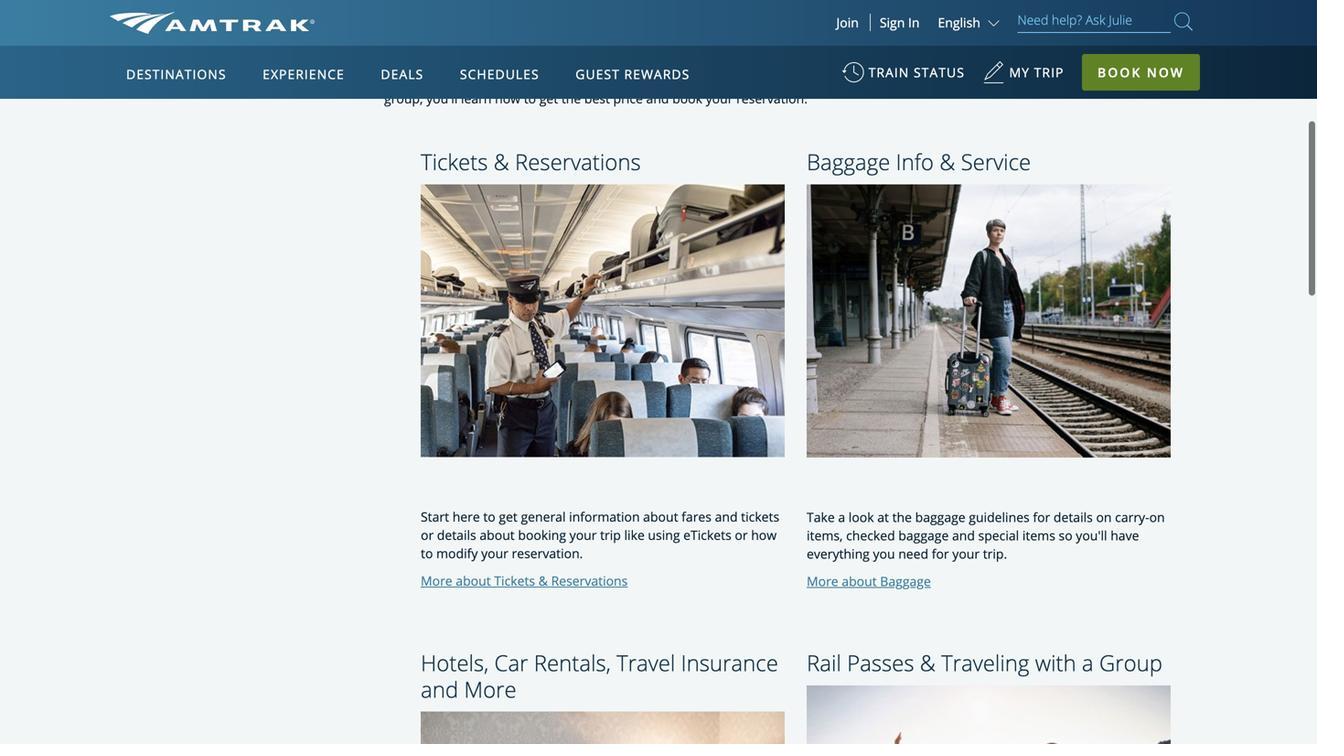 Task type: locate. For each thing, give the bounding box(es) containing it.
or down tickets
[[735, 526, 748, 544]]

1 vertical spatial for
[[932, 545, 950, 562]]

starts
[[454, 71, 488, 89]]

0 horizontal spatial and
[[421, 674, 459, 704]]

deals
[[381, 65, 424, 83]]

and left car
[[421, 674, 459, 704]]

1 vertical spatial a
[[839, 508, 846, 526]]

1 vertical spatial reservations
[[551, 572, 628, 589]]

1 vertical spatial to
[[484, 508, 496, 525]]

how
[[495, 90, 521, 107], [752, 526, 777, 544]]

for
[[691, 71, 709, 89], [932, 545, 950, 562]]

1 vertical spatial trip
[[600, 526, 621, 544]]

your right modify
[[481, 545, 509, 562]]

1 vertical spatial reservation.
[[512, 545, 583, 562]]

1 horizontal spatial get
[[540, 90, 558, 107]]

0 horizontal spatial more
[[421, 572, 453, 589]]

1 horizontal spatial more
[[464, 674, 517, 704]]

trip right great
[[430, 71, 451, 89]]

1 vertical spatial here
[[453, 508, 480, 525]]

here right start
[[453, 508, 480, 525]]

1 horizontal spatial you'll
[[1077, 527, 1108, 544]]

1 horizontal spatial and
[[647, 90, 669, 107]]

1 horizontal spatial reservation.
[[737, 90, 808, 107]]

2 vertical spatial to
[[421, 545, 433, 562]]

sign in button
[[880, 14, 920, 31]]

more about baggage link
[[807, 572, 932, 590]]

2 horizontal spatial to
[[524, 90, 536, 107]]

learn
[[461, 90, 492, 107]]

reservation. down "booking"
[[512, 545, 583, 562]]

a left look
[[839, 508, 846, 526]]

1 vertical spatial how
[[752, 526, 777, 544]]

baggage info & service
[[807, 147, 1032, 177]]

best
[[585, 90, 610, 107]]

trip.
[[984, 545, 1008, 562]]

hotels,
[[421, 648, 489, 678]]

here inside start here to get general information about fares and tickets or details about booking your trip like using etickets or how to modify your reservation.
[[453, 508, 480, 525]]

1 horizontal spatial how
[[752, 526, 777, 544]]

modify
[[437, 545, 478, 562]]

0 horizontal spatial for
[[691, 71, 709, 89]]

to inside a great trip starts with good planning, so start here for some helpful tips. whether you're traveling alone, with your family or with a large group, you'll learn how to get the best price and book your reservation.
[[524, 90, 536, 107]]

your left family
[[1041, 71, 1068, 89]]

trip inside a great trip starts with good planning, so start here for some helpful tips. whether you're traveling alone, with your family or with a large group, you'll learn how to get the best price and book your reservation.
[[430, 71, 451, 89]]

english button
[[939, 14, 1004, 31]]

0 horizontal spatial details
[[437, 526, 477, 544]]

reservations
[[515, 147, 641, 177], [551, 572, 628, 589]]

guest rewards button
[[569, 49, 698, 100]]

planning,
[[554, 71, 609, 89]]

for up book
[[691, 71, 709, 89]]

1 horizontal spatial details
[[1054, 508, 1094, 526]]

tickets down learn
[[421, 147, 488, 177]]

trip
[[430, 71, 451, 89], [600, 526, 621, 544]]

rail
[[807, 648, 842, 678]]

or right family
[[1111, 71, 1124, 89]]

details inside the take a look at the baggage guidelines for details on carry-on items, checked baggage and special items so you'll have everything you need for your trip.
[[1054, 508, 1094, 526]]

or down start
[[421, 526, 434, 544]]

you'll left "have"
[[1077, 527, 1108, 544]]

traveling
[[942, 648, 1030, 678]]

how down tickets
[[752, 526, 777, 544]]

0 vertical spatial trip
[[430, 71, 451, 89]]

traveling
[[917, 71, 969, 89]]

banner
[[0, 0, 1318, 423]]

1 horizontal spatial a
[[1083, 648, 1094, 678]]

and up the etickets
[[715, 508, 738, 525]]

destinations
[[126, 65, 227, 83]]

here up book
[[661, 71, 688, 89]]

get inside a great trip starts with good planning, so start here for some helpful tips. whether you're traveling alone, with your family or with a large group, you'll learn how to get the best price and book your reservation.
[[540, 90, 558, 107]]

0 horizontal spatial trip
[[430, 71, 451, 89]]

0 vertical spatial to
[[524, 90, 536, 107]]

1 horizontal spatial here
[[661, 71, 688, 89]]

&
[[494, 147, 510, 177], [940, 147, 956, 177], [539, 572, 548, 589], [920, 648, 936, 678]]

0 horizontal spatial get
[[499, 508, 518, 525]]

regions map image
[[178, 153, 617, 409]]

or inside a great trip starts with good planning, so start here for some helpful tips. whether you're traveling alone, with your family or with a large group, you'll learn how to get the best price and book your reservation.
[[1111, 71, 1124, 89]]

get inside start here to get general information about fares and tickets or details about booking your trip like using etickets or how to modify your reservation.
[[499, 508, 518, 525]]

1 vertical spatial you'll
[[1077, 527, 1108, 544]]

0 vertical spatial tickets
[[421, 147, 488, 177]]

0 horizontal spatial how
[[495, 90, 521, 107]]

Please enter your search item search field
[[1018, 9, 1171, 33]]

for down baggage and special
[[932, 545, 950, 562]]

helpful
[[748, 71, 790, 89]]

0 vertical spatial reservation.
[[737, 90, 808, 107]]

1 horizontal spatial tickets
[[494, 572, 535, 589]]

about up using
[[644, 508, 679, 525]]

you'll inside a great trip starts with good planning, so start here for some helpful tips. whether you're traveling alone, with your family or with a large group, you'll learn how to get the best price and book your reservation.
[[427, 90, 458, 107]]

0 vertical spatial a
[[1157, 71, 1164, 89]]

0 horizontal spatial a
[[839, 508, 846, 526]]

look
[[849, 508, 875, 526]]

and
[[647, 90, 669, 107], [715, 508, 738, 525], [421, 674, 459, 704]]

more left rentals,
[[464, 674, 517, 704]]

0 vertical spatial for
[[691, 71, 709, 89]]

0 horizontal spatial reservation.
[[512, 545, 583, 562]]

get left the
[[540, 90, 558, 107]]

more inside the hotels, car rentals, travel insurance and more
[[464, 674, 517, 704]]

a left large
[[1157, 71, 1164, 89]]

reservations down start here to get general information about fares and tickets or details about booking your trip like using etickets or how to modify your reservation.
[[551, 572, 628, 589]]

trip down information
[[600, 526, 621, 544]]

how inside start here to get general information about fares and tickets or details about booking your trip like using etickets or how to modify your reservation.
[[752, 526, 777, 544]]

about down modify
[[456, 572, 491, 589]]

and inside start here to get general information about fares and tickets or details about booking your trip like using etickets or how to modify your reservation.
[[715, 508, 738, 525]]

0 vertical spatial you'll
[[427, 90, 458, 107]]

experience
[[263, 65, 345, 83]]

about down everything
[[842, 572, 877, 590]]

car
[[495, 648, 529, 678]]

get left general
[[499, 508, 518, 525]]

a inside the take a look at the baggage guidelines for details on carry-on items, checked baggage and special items so you'll have everything you need for your trip.
[[839, 508, 846, 526]]

2 horizontal spatial a
[[1157, 71, 1164, 89]]

0 vertical spatial and
[[647, 90, 669, 107]]

good
[[520, 71, 551, 89]]

a left group
[[1083, 648, 1094, 678]]

train status link
[[843, 55, 965, 100]]

more down modify
[[421, 572, 453, 589]]

details up items so
[[1054, 508, 1094, 526]]

your
[[1041, 71, 1068, 89], [706, 90, 733, 107], [570, 526, 597, 544], [481, 545, 509, 562], [953, 545, 980, 562]]

using
[[648, 526, 680, 544]]

the
[[562, 90, 581, 107]]

with
[[491, 71, 517, 89], [1012, 71, 1038, 89], [1128, 71, 1153, 89], [1036, 648, 1077, 678]]

tickets down "booking"
[[494, 572, 535, 589]]

join button
[[826, 14, 871, 31]]

0 vertical spatial get
[[540, 90, 558, 107]]

more for tickets
[[421, 572, 453, 589]]

status
[[914, 64, 965, 81]]

0 horizontal spatial you'll
[[427, 90, 458, 107]]

2 horizontal spatial or
[[1111, 71, 1124, 89]]

for inside a great trip starts with good planning, so start here for some helpful tips. whether you're traveling alone, with your family or with a large group, you'll learn how to get the best price and book your reservation.
[[691, 71, 709, 89]]

hotels, car rentals, travel insurance and more
[[421, 648, 779, 704]]

you'll
[[427, 90, 458, 107], [1077, 527, 1108, 544]]

0 horizontal spatial here
[[453, 508, 480, 525]]

rentals,
[[534, 648, 611, 678]]

1 vertical spatial details
[[437, 526, 477, 544]]

to left general
[[484, 508, 496, 525]]

about
[[644, 508, 679, 525], [480, 526, 515, 544], [456, 572, 491, 589], [842, 572, 877, 590]]

0 vertical spatial baggage
[[807, 147, 891, 177]]

you'll down starts
[[427, 90, 458, 107]]

reservation. down the helpful
[[737, 90, 808, 107]]

tickets
[[421, 147, 488, 177], [494, 572, 535, 589]]

your down some
[[706, 90, 733, 107]]

1 horizontal spatial or
[[735, 526, 748, 544]]

1 horizontal spatial to
[[484, 508, 496, 525]]

application inside banner
[[178, 153, 617, 409]]

baggage left info
[[807, 147, 891, 177]]

0 vertical spatial how
[[495, 90, 521, 107]]

need
[[899, 545, 929, 562]]

here
[[661, 71, 688, 89], [453, 508, 480, 525]]

2 vertical spatial and
[[421, 674, 459, 704]]

search icon image
[[1175, 9, 1193, 34]]

with right traveling
[[1036, 648, 1077, 678]]

like
[[625, 526, 645, 544]]

a
[[1157, 71, 1164, 89], [839, 508, 846, 526], [1083, 648, 1094, 678]]

trip inside start here to get general information about fares and tickets or details about booking your trip like using etickets or how to modify your reservation.
[[600, 526, 621, 544]]

2 horizontal spatial and
[[715, 508, 738, 525]]

train
[[869, 64, 910, 81]]

to down good
[[524, 90, 536, 107]]

your down baggage and special
[[953, 545, 980, 562]]

how down schedules
[[495, 90, 521, 107]]

reservation.
[[737, 90, 808, 107], [512, 545, 583, 562]]

baggage down "need"
[[881, 572, 932, 590]]

and down start
[[647, 90, 669, 107]]

banner containing join
[[0, 0, 1318, 423]]

for inside the take a look at the baggage guidelines for details on carry-on items, checked baggage and special items so you'll have everything you need for your trip.
[[932, 545, 950, 562]]

here inside a great trip starts with good planning, so start here for some helpful tips. whether you're traveling alone, with your family or with a large group, you'll learn how to get the best price and book your reservation.
[[661, 71, 688, 89]]

details up modify
[[437, 526, 477, 544]]

1 horizontal spatial trip
[[600, 526, 621, 544]]

experience button
[[256, 49, 352, 100]]

info
[[896, 147, 934, 177]]

start here to get general information about fares and tickets or details about booking your trip like using etickets or how to modify your reservation.
[[421, 508, 780, 562]]

1 vertical spatial and
[[715, 508, 738, 525]]

reservations down the
[[515, 147, 641, 177]]

more down everything
[[807, 572, 839, 590]]

1 horizontal spatial for
[[932, 545, 950, 562]]

1 vertical spatial get
[[499, 508, 518, 525]]

0 vertical spatial here
[[661, 71, 688, 89]]

0 vertical spatial details
[[1054, 508, 1094, 526]]

baggage
[[807, 147, 891, 177], [881, 572, 932, 590]]

reservation. inside a great trip starts with good planning, so start here for some helpful tips. whether you're traveling alone, with your family or with a large group, you'll learn how to get the best price and book your reservation.
[[737, 90, 808, 107]]

guidelines for
[[969, 508, 1051, 526]]

start
[[630, 71, 657, 89]]

more about baggage
[[807, 572, 932, 590]]

2 horizontal spatial more
[[807, 572, 839, 590]]

to left modify
[[421, 545, 433, 562]]

get
[[540, 90, 558, 107], [499, 508, 518, 525]]

application
[[178, 153, 617, 409]]



Task type: describe. For each thing, give the bounding box(es) containing it.
more about tickets & reservations
[[421, 572, 628, 589]]

guest rewards
[[576, 65, 690, 83]]

& right info
[[940, 147, 956, 177]]

0 horizontal spatial to
[[421, 545, 433, 562]]

book
[[1098, 64, 1142, 81]]

information
[[569, 508, 640, 525]]

have
[[1111, 527, 1140, 544]]

travel
[[617, 648, 676, 678]]

everything
[[807, 545, 870, 562]]

so
[[613, 71, 626, 89]]

book now button
[[1083, 54, 1201, 91]]

more for baggage
[[807, 572, 839, 590]]

price
[[614, 90, 643, 107]]

guest
[[576, 65, 620, 83]]

take
[[807, 508, 835, 526]]

booking
[[518, 526, 567, 544]]

alone,
[[973, 71, 1009, 89]]

1 vertical spatial baggage
[[881, 572, 932, 590]]

how inside a great trip starts with good planning, so start here for some helpful tips. whether you're traveling alone, with your family or with a large group, you'll learn how to get the best price and book your reservation.
[[495, 90, 521, 107]]

group
[[1100, 648, 1163, 678]]

you're
[[877, 71, 914, 89]]

amtrak image
[[110, 12, 315, 34]]

on
[[1150, 508, 1166, 526]]

details inside start here to get general information about fares and tickets or details about booking your trip like using etickets or how to modify your reservation.
[[437, 526, 477, 544]]

you
[[874, 545, 896, 562]]

you'll inside the take a look at the baggage guidelines for details on carry-on items, checked baggage and special items so you'll have everything you need for your trip.
[[1077, 527, 1108, 544]]

tickets
[[741, 508, 780, 525]]

my
[[1010, 64, 1031, 81]]

join
[[837, 14, 859, 31]]

& down schedules
[[494, 147, 510, 177]]

family
[[1072, 71, 1108, 89]]

great
[[396, 71, 427, 89]]

items so
[[1023, 527, 1073, 544]]

general
[[521, 508, 566, 525]]

a inside a great trip starts with good planning, so start here for some helpful tips. whether you're traveling alone, with your family or with a large group, you'll learn how to get the best price and book your reservation.
[[1157, 71, 1164, 89]]

0 horizontal spatial tickets
[[421, 147, 488, 177]]

fares
[[682, 508, 712, 525]]

large
[[1167, 71, 1197, 89]]

rail passes & traveling with a group
[[807, 648, 1163, 678]]

now
[[1148, 64, 1185, 81]]

0 horizontal spatial or
[[421, 526, 434, 544]]

rewards
[[625, 65, 690, 83]]

my trip
[[1010, 64, 1065, 81]]

with left large
[[1128, 71, 1153, 89]]

book
[[673, 90, 703, 107]]

a
[[384, 71, 393, 89]]

passes
[[848, 648, 915, 678]]

service
[[962, 147, 1032, 177]]

1 vertical spatial tickets
[[494, 572, 535, 589]]

the baggage
[[893, 508, 966, 526]]

schedules
[[460, 65, 540, 83]]

train status
[[869, 64, 965, 81]]

sign
[[880, 14, 905, 31]]

trip
[[1035, 64, 1065, 81]]

sign in
[[880, 14, 920, 31]]

take a look at the baggage guidelines for details on carry-on items, checked baggage and special items so you'll have everything you need for your trip.
[[807, 508, 1166, 562]]

etickets
[[684, 526, 732, 544]]

& down "booking"
[[539, 572, 548, 589]]

insurance
[[681, 648, 779, 678]]

destinations button
[[119, 49, 234, 100]]

start
[[421, 508, 449, 525]]

group,
[[384, 90, 423, 107]]

in
[[909, 14, 920, 31]]

some
[[712, 71, 745, 89]]

my trip button
[[983, 55, 1065, 100]]

tickets & reservations
[[421, 147, 641, 177]]

book now
[[1098, 64, 1185, 81]]

at
[[878, 508, 890, 526]]

your inside the take a look at the baggage guidelines for details on carry-on items, checked baggage and special items so you'll have everything you need for your trip.
[[953, 545, 980, 562]]

about left "booking"
[[480, 526, 515, 544]]

& right passes
[[920, 648, 936, 678]]

a great trip starts with good planning, so start here for some helpful tips. whether you're traveling alone, with your family or with a large group, you'll learn how to get the best price and book your reservation.
[[384, 71, 1197, 107]]

deals button
[[374, 49, 431, 100]]

tips.
[[793, 71, 818, 89]]

more about tickets & reservations link
[[421, 572, 628, 589]]

with left good
[[491, 71, 517, 89]]

baggage and special
[[899, 527, 1020, 544]]

and inside a great trip starts with good planning, so start here for some helpful tips. whether you're traveling alone, with your family or with a large group, you'll learn how to get the best price and book your reservation.
[[647, 90, 669, 107]]

whether
[[822, 71, 873, 89]]

your down information
[[570, 526, 597, 544]]

and inside the hotels, car rentals, travel insurance and more
[[421, 674, 459, 704]]

0 vertical spatial reservations
[[515, 147, 641, 177]]

schedules link
[[453, 46, 547, 99]]

2 vertical spatial a
[[1083, 648, 1094, 678]]

english
[[939, 14, 981, 31]]

items, checked
[[807, 527, 896, 544]]

reservation. inside start here to get general information about fares and tickets or details about booking your trip like using etickets or how to modify your reservation.
[[512, 545, 583, 562]]

on carry-
[[1097, 508, 1150, 526]]

with right alone,
[[1012, 71, 1038, 89]]



Task type: vqa. For each thing, say whether or not it's contained in the screenshot.
the bottommost Amtrak
no



